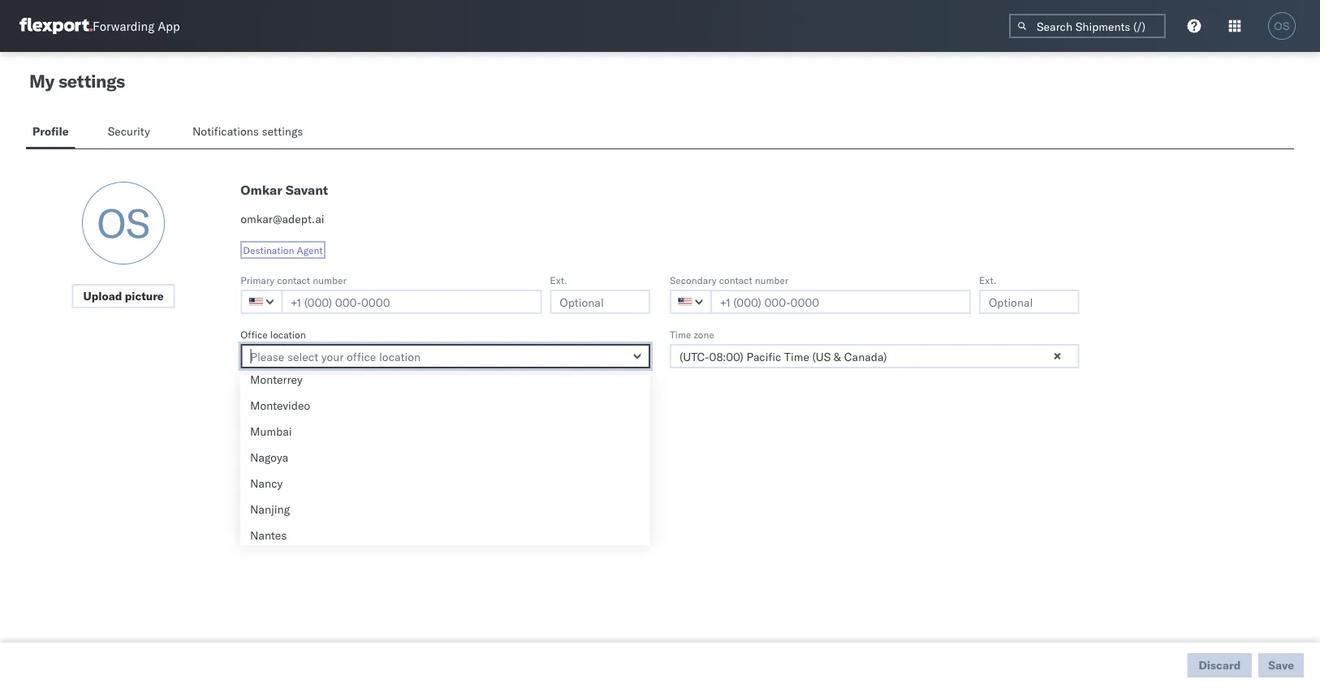 Task type: describe. For each thing, give the bounding box(es) containing it.
number for primary contact number
[[313, 274, 347, 286]]

shown
[[321, 481, 349, 493]]

destination
[[243, 244, 294, 256]]

of
[[263, 461, 273, 476]]

will
[[290, 481, 305, 493]]

in
[[433, 481, 442, 493]]

location
[[270, 329, 306, 341]]

Search Shipments (/) text field
[[1010, 14, 1166, 38]]

optional telephone field for primary contact number
[[550, 290, 651, 314]]

the
[[241, 481, 257, 493]]

0 horizontal spatial office
[[241, 329, 268, 341]]

(UTC-08:00) Pacific Time (US & Canada) text field
[[670, 344, 1080, 369]]

forwarding
[[93, 18, 155, 34]]

messages.
[[461, 481, 507, 493]]

optional telephone field for secondary contact number
[[980, 290, 1080, 314]]

security
[[108, 124, 150, 138]]

office inside out of office the status will be shown next to your name in the messages.
[[276, 461, 307, 476]]

profile
[[32, 124, 69, 138]]

time zone
[[670, 329, 715, 341]]

united states text field for secondary
[[670, 290, 712, 314]]

montevideo
[[250, 399, 310, 413]]

zone
[[694, 329, 715, 341]]

out
[[241, 461, 260, 476]]

Please select your office location text field
[[241, 344, 651, 369]]

nantes
[[250, 529, 287, 543]]

mumbai
[[250, 425, 292, 439]]

destination agent
[[243, 244, 323, 256]]

flexport. image
[[19, 18, 93, 34]]

Job title text field
[[241, 399, 651, 423]]

my settings
[[29, 70, 125, 92]]

picture
[[125, 289, 164, 303]]

primary contact number
[[241, 274, 347, 286]]

status
[[241, 437, 269, 450]]

out of office the status will be shown next to your name in the messages.
[[241, 461, 507, 493]]

notifications
[[192, 124, 259, 138]]

nanjing
[[250, 503, 290, 517]]

monterrey
[[250, 373, 303, 387]]

os button
[[1264, 7, 1301, 45]]

be
[[307, 481, 318, 493]]

status
[[260, 481, 287, 493]]

the
[[444, 481, 459, 493]]

name
[[407, 481, 431, 493]]

secondary
[[670, 274, 717, 286]]

security button
[[101, 117, 160, 149]]

title
[[258, 383, 276, 395]]



Task type: locate. For each thing, give the bounding box(es) containing it.
1 horizontal spatial os
[[1275, 20, 1290, 32]]

0 horizontal spatial settings
[[58, 70, 125, 92]]

contact down destination agent on the top left of page
[[277, 274, 310, 286]]

1 horizontal spatial united states text field
[[670, 290, 712, 314]]

1 united states text field from the left
[[241, 290, 283, 314]]

contact for primary
[[277, 274, 310, 286]]

2 united states text field from the left
[[670, 290, 712, 314]]

job title
[[241, 383, 276, 395]]

1 horizontal spatial +1 (000) 000-0000 telephone field
[[711, 290, 971, 314]]

job
[[241, 383, 256, 395]]

1 ext. from the left
[[550, 274, 568, 286]]

omkar savant
[[241, 182, 328, 198]]

forwarding app link
[[19, 18, 180, 34]]

1 horizontal spatial number
[[755, 274, 789, 286]]

forwarding app
[[93, 18, 180, 34]]

+1 (000) 000-0000 telephone field up the (utc-08:00) pacific time (us & canada) text field
[[711, 290, 971, 314]]

office location
[[241, 329, 306, 341]]

my
[[29, 70, 54, 92]]

contact right secondary
[[719, 274, 753, 286]]

2 +1 (000) 000-0000 telephone field from the left
[[711, 290, 971, 314]]

contact
[[277, 274, 310, 286], [719, 274, 753, 286]]

1 horizontal spatial ext.
[[980, 274, 997, 286]]

1 +1 (000) 000-0000 telephone field from the left
[[281, 290, 542, 314]]

number down 'agent'
[[313, 274, 347, 286]]

1 horizontal spatial optional telephone field
[[980, 290, 1080, 314]]

2 contact from the left
[[719, 274, 753, 286]]

Optional telephone field
[[550, 290, 651, 314], [980, 290, 1080, 314]]

2 optional telephone field from the left
[[980, 290, 1080, 314]]

1 horizontal spatial office
[[276, 461, 307, 476]]

0 horizontal spatial ext.
[[550, 274, 568, 286]]

settings inside button
[[262, 124, 303, 138]]

0 vertical spatial settings
[[58, 70, 125, 92]]

1 contact from the left
[[277, 274, 310, 286]]

2 number from the left
[[755, 274, 789, 286]]

settings for notifications settings
[[262, 124, 303, 138]]

United States text field
[[241, 290, 283, 314], [670, 290, 712, 314]]

os inside button
[[1275, 20, 1290, 32]]

profile button
[[26, 117, 75, 149]]

0 vertical spatial office
[[241, 329, 268, 341]]

1 horizontal spatial settings
[[262, 124, 303, 138]]

1 horizontal spatial contact
[[719, 274, 753, 286]]

united states text field down secondary
[[670, 290, 712, 314]]

united states text field for primary
[[241, 290, 283, 314]]

primary
[[241, 274, 275, 286]]

+1 (000) 000-0000 telephone field for primary contact number
[[281, 290, 542, 314]]

agent
[[297, 244, 323, 256]]

savant
[[286, 182, 328, 198]]

2 ext. from the left
[[980, 274, 997, 286]]

0 horizontal spatial optional telephone field
[[550, 290, 651, 314]]

1 optional telephone field from the left
[[550, 290, 651, 314]]

upload picture
[[83, 289, 164, 303]]

your
[[385, 481, 404, 493]]

+1 (000) 000-0000 telephone field
[[281, 290, 542, 314], [711, 290, 971, 314]]

+1 (000) 000-0000 telephone field for secondary contact number
[[711, 290, 971, 314]]

office up will
[[276, 461, 307, 476]]

omkar@adept.ai
[[241, 212, 324, 226]]

1 number from the left
[[313, 274, 347, 286]]

ext.
[[550, 274, 568, 286], [980, 274, 997, 286]]

nagoya
[[250, 451, 288, 465]]

office
[[241, 329, 268, 341], [276, 461, 307, 476]]

next
[[352, 481, 371, 493]]

notifications settings
[[192, 124, 303, 138]]

number right secondary
[[755, 274, 789, 286]]

omkar
[[241, 182, 282, 198]]

number for secondary contact number
[[755, 274, 789, 286]]

upload
[[83, 289, 122, 303]]

notifications settings button
[[186, 117, 317, 149]]

app
[[158, 18, 180, 34]]

secondary contact number
[[670, 274, 789, 286]]

to
[[374, 481, 382, 493]]

time
[[670, 329, 692, 341]]

settings right notifications
[[262, 124, 303, 138]]

settings right my
[[58, 70, 125, 92]]

0 horizontal spatial number
[[313, 274, 347, 286]]

0 horizontal spatial united states text field
[[241, 290, 283, 314]]

ext. for secondary contact number
[[980, 274, 997, 286]]

1 vertical spatial office
[[276, 461, 307, 476]]

+1 (000) 000-0000 telephone field up please select your office location text field
[[281, 290, 542, 314]]

number
[[313, 274, 347, 286], [755, 274, 789, 286]]

0 vertical spatial os
[[1275, 20, 1290, 32]]

upload picture button
[[72, 284, 175, 309]]

os
[[1275, 20, 1290, 32], [97, 198, 150, 248]]

ext. for primary contact number
[[550, 274, 568, 286]]

contact for secondary
[[719, 274, 753, 286]]

united states text field down primary
[[241, 290, 283, 314]]

settings
[[58, 70, 125, 92], [262, 124, 303, 138]]

settings for my settings
[[58, 70, 125, 92]]

1 vertical spatial settings
[[262, 124, 303, 138]]

office left location at the top
[[241, 329, 268, 341]]

0 horizontal spatial os
[[97, 198, 150, 248]]

0 horizontal spatial +1 (000) 000-0000 telephone field
[[281, 290, 542, 314]]

1 vertical spatial os
[[97, 198, 150, 248]]

nancy
[[250, 477, 283, 491]]

0 horizontal spatial contact
[[277, 274, 310, 286]]



Task type: vqa. For each thing, say whether or not it's contained in the screenshot.
Flexport. image
yes



